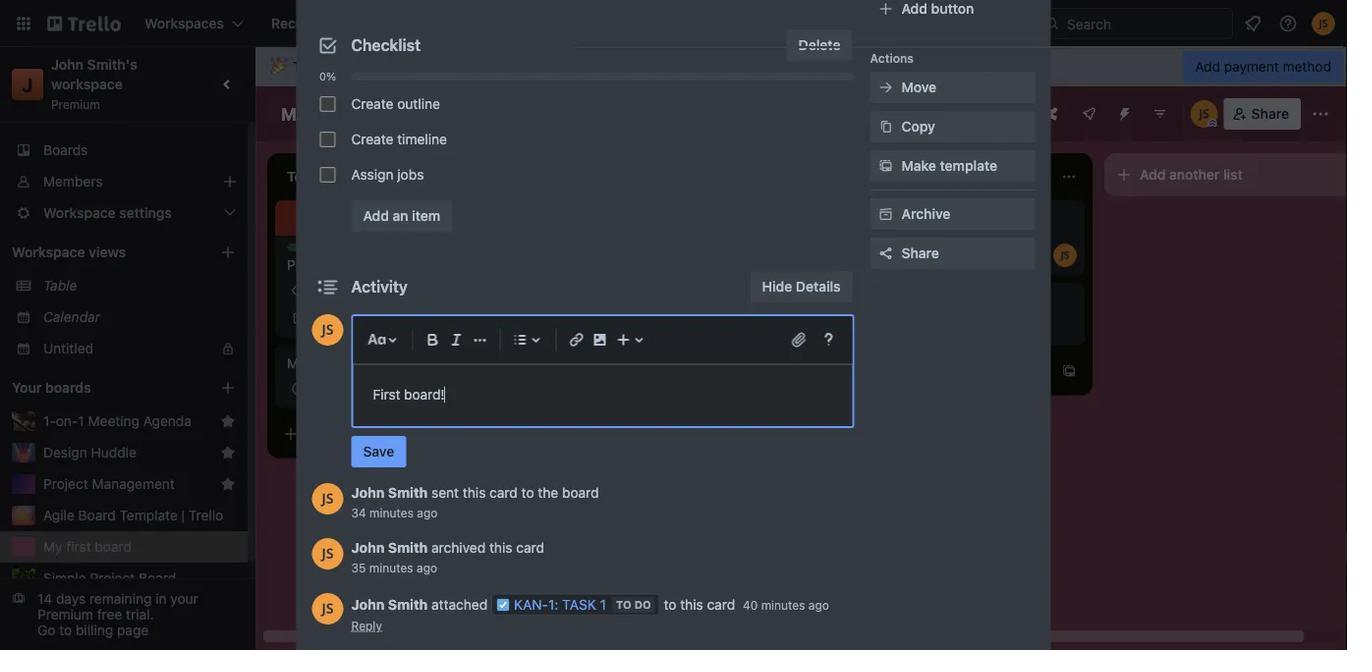 Task type: locate. For each thing, give the bounding box(es) containing it.
add an item
[[363, 208, 441, 224]]

smith inside john smith archived this card 35 minutes ago
[[388, 540, 428, 556]]

0 vertical spatial john smith (johnsmith38824343) image
[[1312, 12, 1336, 35]]

john up reply link
[[351, 597, 385, 613]]

2 vertical spatial board
[[95, 539, 132, 555]]

smith up the "35 minutes ago" link
[[388, 540, 428, 556]]

🎉 the premium free trial for john smith's workspace ends in 14 days.
[[271, 58, 745, 75]]

board up simple project board
[[95, 539, 132, 555]]

huddle
[[91, 445, 137, 461]]

30 down project planning link
[[414, 284, 428, 298]]

0 horizontal spatial create from template… image
[[503, 427, 519, 442]]

2 vertical spatial minutes
[[761, 599, 806, 613]]

agile
[[43, 508, 75, 524]]

0 vertical spatial ago
[[417, 506, 438, 520]]

open help dialog image
[[817, 328, 841, 352]]

board right the
[[562, 485, 599, 501]]

first up create timeline checkbox
[[311, 103, 346, 124]]

power ups image
[[1082, 106, 1098, 122]]

1 horizontal spatial create from template… image
[[1062, 364, 1077, 379]]

add a card
[[307, 426, 377, 442]]

bold ⌘b image
[[421, 328, 445, 352]]

0 vertical spatial board
[[350, 103, 399, 124]]

2 horizontal spatial this
[[680, 597, 704, 613]]

john right for in the top left of the page
[[466, 58, 498, 75]]

create from template… image for meeting
[[503, 427, 519, 442]]

1 horizontal spatial board
[[350, 103, 399, 124]]

1 right 1-
[[78, 413, 84, 430]]

1 horizontal spatial 30
[[414, 284, 428, 298]]

sm image for move
[[876, 78, 896, 97]]

add left an
[[363, 208, 389, 224]]

14
[[686, 58, 702, 75], [37, 591, 52, 608]]

1 vertical spatial my first board
[[43, 539, 132, 555]]

sm image for copy
[[876, 117, 896, 137]]

add left "button"
[[902, 0, 928, 17]]

1 horizontal spatial nov
[[338, 284, 360, 298]]

/ down project planning at left top
[[318, 312, 322, 325]]

sm image for make template
[[876, 156, 896, 176]]

0 vertical spatial create from template… image
[[1062, 364, 1077, 379]]

0 vertical spatial meeting
[[287, 355, 339, 372]]

search image
[[1045, 16, 1061, 31]]

1 vertical spatial free
[[97, 607, 122, 623]]

board up the "create timeline"
[[350, 103, 399, 124]]

1 vertical spatial to
[[664, 597, 677, 613]]

sm image left make
[[876, 156, 896, 176]]

0 vertical spatial my first board
[[281, 103, 399, 124]]

simple project board link
[[43, 569, 236, 589]]

board up your
[[139, 571, 176, 587]]

1 vertical spatial smith
[[388, 540, 428, 556]]

1 sm image from the top
[[876, 78, 896, 97]]

create up assign
[[351, 131, 394, 147]]

0 horizontal spatial my first board
[[43, 539, 132, 555]]

sm image inside 'move' "link"
[[876, 78, 896, 97]]

this right do
[[680, 597, 704, 613]]

1 vertical spatial /
[[417, 382, 421, 396]]

1-on-1 meeting agenda
[[43, 413, 192, 430]]

project planning
[[287, 257, 390, 273]]

copy
[[902, 118, 936, 135]]

0 horizontal spatial this
[[463, 485, 486, 501]]

my left create outline option
[[281, 103, 307, 124]]

ago inside john smith archived this card 35 minutes ago
[[417, 561, 437, 575]]

for
[[443, 58, 462, 75]]

1 vertical spatial starred icon image
[[220, 445, 236, 461]]

1 horizontal spatial 14
[[686, 58, 702, 75]]

1 vertical spatial my
[[43, 539, 62, 555]]

workspace left ends
[[556, 58, 627, 75]]

0 vertical spatial 3
[[322, 312, 329, 325]]

workspace inside john smith's workspace premium
[[51, 76, 123, 92]]

sm image down actions
[[876, 78, 896, 97]]

to left the
[[522, 485, 534, 501]]

project left archive on the right of page
[[845, 222, 890, 238]]

ago inside to this card 40 minutes ago
[[809, 599, 830, 613]]

35
[[351, 561, 366, 575]]

starred icon image for project management
[[220, 477, 236, 492]]

add left a at the bottom
[[307, 426, 333, 442]]

days
[[56, 591, 86, 608]]

3
[[322, 312, 329, 325], [421, 382, 428, 396]]

hide
[[762, 279, 793, 295]]

1 horizontal spatial share
[[1252, 106, 1290, 122]]

card
[[348, 426, 377, 442], [490, 485, 518, 501], [516, 540, 545, 556], [707, 597, 735, 613]]

my first board
[[281, 103, 399, 124], [43, 539, 132, 555]]

2 horizontal spatial john smith (johnsmith38824343) image
[[1312, 12, 1336, 35]]

2 horizontal spatial board
[[562, 485, 599, 501]]

in inside banner
[[667, 58, 679, 75]]

on-
[[56, 413, 78, 430]]

1 vertical spatial 14
[[37, 591, 52, 608]]

add button button
[[870, 0, 1036, 25]]

color: lime, title: "ideas" element
[[845, 208, 885, 223]]

ago down sent
[[417, 506, 438, 520]]

0 vertical spatial first
[[311, 103, 346, 124]]

untitled link
[[43, 339, 208, 359]]

card up kan- in the left of the page
[[516, 540, 545, 556]]

assign
[[351, 167, 394, 183]]

sm image
[[876, 78, 896, 97], [876, 117, 896, 137], [876, 156, 896, 176]]

3 starred icon image from the top
[[220, 477, 236, 492]]

minutes inside to this card 40 minutes ago
[[761, 599, 806, 613]]

add left payment
[[1196, 58, 1221, 75]]

primary element
[[0, 0, 1348, 47]]

1 vertical spatial in
[[156, 591, 167, 608]]

1 horizontal spatial in
[[667, 58, 679, 75]]

30
[[414, 284, 428, 298], [336, 382, 351, 396]]

john smith (johnsmith38824343) image left 34
[[312, 484, 344, 515]]

archived
[[432, 540, 486, 556]]

0 horizontal spatial board
[[95, 539, 132, 555]]

0 horizontal spatial nov
[[311, 382, 333, 396]]

0 vertical spatial /
[[318, 312, 322, 325]]

the
[[293, 58, 318, 75]]

0 vertical spatial premium
[[322, 58, 380, 75]]

-
[[380, 284, 385, 298]]

an
[[393, 208, 409, 224]]

checklist group
[[312, 87, 855, 193]]

2 starred icon image from the top
[[220, 445, 236, 461]]

to inside john smith sent this card to the board 34 minutes ago
[[522, 485, 534, 501]]

🎉
[[271, 58, 285, 75]]

0 horizontal spatial share
[[902, 245, 940, 261]]

minutes right 34
[[370, 506, 414, 520]]

1 vertical spatial 30
[[336, 382, 351, 396]]

workspace right j link
[[51, 76, 123, 92]]

1 vertical spatial board
[[562, 485, 599, 501]]

1 vertical spatial board
[[139, 571, 176, 587]]

create up the "create timeline"
[[351, 96, 394, 112]]

0 vertical spatial this
[[463, 485, 486, 501]]

Nov 30 checkbox
[[287, 377, 357, 401]]

0 horizontal spatial share button
[[870, 238, 1036, 269]]

/ down meeting link
[[417, 382, 421, 396]]

list
[[1224, 167, 1243, 183]]

0 horizontal spatial 3
[[322, 312, 329, 325]]

share button down add payment method link
[[1225, 98, 1302, 130]]

ideas project brainstorming
[[845, 209, 983, 238]]

item
[[412, 208, 441, 224]]

button
[[932, 0, 975, 17]]

Board name text field
[[271, 98, 409, 130]]

add payment method
[[1196, 58, 1332, 75]]

nov for nov 13 - nov 30
[[338, 284, 360, 298]]

board
[[78, 508, 116, 524], [139, 571, 176, 587]]

smith's inside john smith's workspace premium
[[87, 57, 138, 73]]

minutes inside john smith archived this card 35 minutes ago
[[369, 561, 413, 575]]

days.
[[709, 58, 745, 75]]

2 vertical spatial premium
[[37, 607, 93, 623]]

2 smith from the top
[[388, 540, 428, 556]]

nov inside checkbox
[[311, 382, 333, 396]]

share down brainstorming
[[902, 245, 940, 261]]

2 vertical spatial this
[[680, 597, 704, 613]]

card left 40
[[707, 597, 735, 613]]

3 sm image from the top
[[876, 156, 896, 176]]

meeting up nov 30 checkbox
[[287, 355, 339, 372]]

0 horizontal spatial 14
[[37, 591, 52, 608]]

premium down simple at the left
[[37, 607, 93, 623]]

a
[[336, 426, 344, 442]]

my first board inside board name text field
[[281, 103, 399, 124]]

0 vertical spatial 14
[[686, 58, 702, 75]]

free inside 14 days remaining in your premium free trial. go to billing page
[[97, 607, 122, 623]]

add for add payment method
[[1196, 58, 1221, 75]]

0 vertical spatial to
[[522, 485, 534, 501]]

0 horizontal spatial in
[[156, 591, 167, 608]]

design huddle
[[43, 445, 137, 461]]

0 vertical spatial workspace
[[556, 58, 627, 75]]

sm image inside 'copy' 'link'
[[876, 117, 896, 137]]

john for archived
[[351, 540, 385, 556]]

create from template… image for t1
[[1062, 364, 1077, 379]]

0 horizontal spatial /
[[318, 312, 322, 325]]

add for add a card
[[307, 426, 333, 442]]

1 right first
[[412, 382, 417, 396]]

kan-1: task 1
[[514, 597, 607, 613]]

1 vertical spatial workspace
[[51, 76, 123, 92]]

simple project board
[[43, 571, 176, 587]]

0 vertical spatial sm image
[[876, 78, 896, 97]]

add
[[902, 0, 928, 17], [1196, 58, 1221, 75], [1140, 167, 1166, 183], [363, 208, 389, 224], [307, 426, 333, 442]]

1 vertical spatial this
[[490, 540, 513, 556]]

john inside john smith's workspace premium
[[51, 57, 84, 73]]

0 horizontal spatial workspace
[[51, 76, 123, 92]]

0 vertical spatial free
[[384, 58, 411, 75]]

14 left days
[[37, 591, 52, 608]]

smith's inside banner
[[502, 58, 552, 75]]

add inside banner
[[1196, 58, 1221, 75]]

john smith (johnsmith38824343) image left 35
[[312, 539, 344, 570]]

0 vertical spatial smith
[[388, 485, 428, 501]]

14 left days.
[[686, 58, 702, 75]]

nov left 13
[[338, 284, 360, 298]]

2 sm image from the top
[[876, 117, 896, 137]]

my first board up simple project board
[[43, 539, 132, 555]]

john right the j
[[51, 57, 84, 73]]

0 vertical spatial starred icon image
[[220, 414, 236, 430]]

30 inside checkbox
[[336, 382, 351, 396]]

card inside john smith archived this card 35 minutes ago
[[516, 540, 545, 556]]

0 vertical spatial share button
[[1225, 98, 1302, 130]]

add board image
[[220, 380, 236, 396]]

nov up add a card
[[311, 382, 333, 396]]

john smith (johnsmith38824343) image left reply
[[312, 594, 344, 625]]

40
[[743, 599, 758, 613]]

sent
[[432, 485, 459, 501]]

share down add payment method link
[[1252, 106, 1290, 122]]

first inside board name text field
[[311, 103, 346, 124]]

john smith (johnsmith38824343) image
[[1191, 100, 1219, 128], [312, 484, 344, 515], [312, 539, 344, 570], [312, 594, 344, 625]]

1 horizontal spatial meeting
[[287, 355, 339, 372]]

smith for archived this card
[[388, 540, 428, 556]]

2 vertical spatial smith
[[388, 597, 428, 613]]

this right sent
[[463, 485, 486, 501]]

project down design on the bottom left of the page
[[43, 476, 88, 492]]

/ for 1
[[417, 382, 421, 396]]

boards link
[[0, 135, 248, 166]]

actions
[[870, 51, 914, 65]]

smith down the "35 minutes ago" link
[[388, 597, 428, 613]]

1 horizontal spatial share button
[[1225, 98, 1302, 130]]

in right ends
[[667, 58, 679, 75]]

your boards with 6 items element
[[12, 376, 191, 400]]

board inside john smith sent this card to the board 34 minutes ago
[[562, 485, 599, 501]]

add for add button
[[902, 0, 928, 17]]

1 vertical spatial meeting
[[88, 413, 140, 430]]

1 smith from the top
[[388, 485, 428, 501]]

minutes inside john smith sent this card to the board 34 minutes ago
[[370, 506, 414, 520]]

your
[[12, 380, 42, 396]]

1 horizontal spatial my first board
[[281, 103, 399, 124]]

0 horizontal spatial meeting
[[88, 413, 140, 430]]

open information menu image
[[1279, 14, 1299, 33]]

banner
[[256, 47, 1348, 87]]

premium down checklist
[[322, 58, 380, 75]]

3 for 0 / 3
[[322, 312, 329, 325]]

meeting up huddle at the left bottom
[[88, 413, 140, 430]]

0 vertical spatial my
[[281, 103, 307, 124]]

1 vertical spatial 3
[[421, 382, 428, 396]]

1 horizontal spatial my
[[281, 103, 307, 124]]

1 inside button
[[78, 413, 84, 430]]

to right do
[[664, 597, 677, 613]]

to
[[616, 599, 632, 612]]

0 vertical spatial minutes
[[370, 506, 414, 520]]

john smith archived this card 35 minutes ago
[[351, 540, 545, 575]]

trial.
[[126, 607, 154, 623]]

banner containing 🎉
[[256, 47, 1348, 87]]

outline
[[397, 96, 440, 112]]

0 horizontal spatial board
[[78, 508, 116, 524]]

create from template… image
[[1062, 364, 1077, 379], [503, 427, 519, 442]]

3 right 0
[[322, 312, 329, 325]]

members
[[43, 174, 103, 190]]

1 horizontal spatial workspace
[[556, 58, 627, 75]]

0 vertical spatial 30
[[414, 284, 428, 298]]

card left the
[[490, 485, 518, 501]]

add left another
[[1140, 167, 1166, 183]]

0 vertical spatial create
[[351, 96, 394, 112]]

1 vertical spatial john smith (johnsmith38824343) image
[[1054, 244, 1077, 267]]

john smith sent this card to the board 34 minutes ago
[[351, 485, 599, 520]]

john smith (johnsmith38824343) image
[[1312, 12, 1336, 35], [1054, 244, 1077, 267], [312, 315, 344, 346]]

share button down the archive link
[[870, 238, 1036, 269]]

this right the archived
[[490, 540, 513, 556]]

john up 34
[[351, 485, 385, 501]]

add inside 'button'
[[1140, 167, 1166, 183]]

0 horizontal spatial free
[[97, 607, 122, 623]]

1 horizontal spatial free
[[384, 58, 411, 75]]

Main content area, start typing to enter text. text field
[[373, 383, 833, 407]]

0 horizontal spatial 30
[[336, 382, 351, 396]]

0%
[[319, 70, 336, 83]]

2 create from the top
[[351, 131, 394, 147]]

1 vertical spatial sm image
[[876, 117, 896, 137]]

more formatting image
[[468, 328, 492, 352]]

create for create timeline
[[351, 131, 394, 147]]

1 create from the top
[[351, 96, 394, 112]]

ago down the archived
[[417, 561, 437, 575]]

1 vertical spatial ago
[[417, 561, 437, 575]]

0 horizontal spatial smith's
[[87, 57, 138, 73]]

smith's right for in the top left of the page
[[502, 58, 552, 75]]

john smith (johnsmith38824343) image for attached
[[312, 594, 344, 625]]

show menu image
[[1311, 104, 1331, 124]]

add inside button
[[363, 208, 389, 224]]

to right go
[[59, 623, 72, 639]]

john inside john smith archived this card 35 minutes ago
[[351, 540, 385, 556]]

card right a at the bottom
[[348, 426, 377, 442]]

smith up 34 minutes ago link
[[388, 485, 428, 501]]

link image
[[565, 328, 588, 352]]

workspace inside banner
[[556, 58, 627, 75]]

save button
[[351, 436, 406, 468]]

1-
[[43, 413, 56, 430]]

2 vertical spatial starred icon image
[[220, 477, 236, 492]]

my first board up create timeline checkbox
[[281, 103, 399, 124]]

2 vertical spatial to
[[59, 623, 72, 639]]

design huddle button
[[43, 443, 212, 463]]

0 horizontal spatial to
[[59, 623, 72, 639]]

2 vertical spatial sm image
[[876, 156, 896, 176]]

in left your
[[156, 591, 167, 608]]

1 horizontal spatial first
[[311, 103, 346, 124]]

1 vertical spatial premium
[[51, 97, 100, 111]]

0 vertical spatial in
[[667, 58, 679, 75]]

1 horizontal spatial smith's
[[502, 58, 552, 75]]

sm image left copy
[[876, 117, 896, 137]]

2 horizontal spatial nov
[[388, 284, 410, 298]]

reply link
[[351, 619, 382, 633]]

1 vertical spatial share
[[902, 245, 940, 261]]

nov right -
[[388, 284, 410, 298]]

starred icon image
[[220, 414, 236, 430], [220, 445, 236, 461], [220, 477, 236, 492]]

3 down meeting link
[[421, 382, 428, 396]]

to
[[522, 485, 534, 501], [664, 597, 677, 613], [59, 623, 72, 639]]

create outline
[[351, 96, 440, 112]]

board down project management
[[78, 508, 116, 524]]

smith's up boards link
[[87, 57, 138, 73]]

ago right 40
[[809, 599, 830, 613]]

30 left first
[[336, 382, 351, 396]]

minutes right 35
[[369, 561, 413, 575]]

premium down john smith's workspace link
[[51, 97, 100, 111]]

1 vertical spatial minutes
[[369, 561, 413, 575]]

smith inside john smith sent this card to the board 34 minutes ago
[[388, 485, 428, 501]]

first up simple at the left
[[66, 539, 91, 555]]

sm image inside make template link
[[876, 156, 896, 176]]

this inside john smith archived this card 35 minutes ago
[[490, 540, 513, 556]]

1 vertical spatial create from template… image
[[503, 427, 519, 442]]

john inside john smith sent this card to the board 34 minutes ago
[[351, 485, 385, 501]]

john smith's workspace link
[[51, 57, 141, 92]]

smith
[[388, 485, 428, 501], [388, 540, 428, 556], [388, 597, 428, 613]]

smith's
[[87, 57, 138, 73], [502, 58, 552, 75]]

add a card button
[[275, 419, 495, 450]]

nov 30
[[311, 382, 351, 396]]

workspace
[[556, 58, 627, 75], [51, 76, 123, 92]]

my down agile
[[43, 539, 62, 555]]

simple
[[43, 571, 86, 587]]

add another list button
[[1105, 153, 1348, 197]]

1 starred icon image from the top
[[220, 414, 236, 430]]

checklist
[[351, 36, 421, 55]]

table
[[43, 278, 77, 294]]

0 vertical spatial share
[[1252, 106, 1290, 122]]

this inside john smith sent this card to the board 34 minutes ago
[[463, 485, 486, 501]]

0 horizontal spatial my
[[43, 539, 62, 555]]

minutes right 40
[[761, 599, 806, 613]]

34
[[351, 506, 366, 520]]

john up 35
[[351, 540, 385, 556]]



Task type: vqa. For each thing, say whether or not it's contained in the screenshot.
THINKING Link
no



Task type: describe. For each thing, give the bounding box(es) containing it.
3 for 1 / 3
[[421, 382, 428, 396]]

table link
[[43, 276, 244, 296]]

board!
[[404, 387, 445, 403]]

add for add another list
[[1140, 167, 1166, 183]]

nov for nov 30
[[311, 382, 333, 396]]

create timeline
[[351, 131, 447, 147]]

workspace
[[12, 244, 85, 261]]

0 notifications image
[[1242, 12, 1265, 35]]

/ for 0
[[318, 312, 322, 325]]

|
[[181, 508, 185, 524]]

john for attached
[[351, 597, 385, 613]]

card inside john smith sent this card to the board 34 minutes ago
[[490, 485, 518, 501]]

premium inside 14 days remaining in your premium free trial. go to billing page
[[37, 607, 93, 623]]

attached
[[432, 597, 488, 613]]

agile board template | trello
[[43, 508, 223, 524]]

project planning link
[[287, 256, 515, 275]]

agenda
[[143, 413, 192, 430]]

page
[[117, 623, 149, 639]]

j link
[[12, 69, 43, 100]]

project management
[[43, 476, 175, 492]]

members link
[[0, 166, 248, 198]]

card inside button
[[348, 426, 377, 442]]

34 minutes ago link
[[351, 506, 438, 520]]

star or unstar board image
[[421, 106, 437, 122]]

project brainstorming link
[[845, 220, 1073, 240]]

Create outline checkbox
[[320, 96, 336, 112]]

management
[[92, 476, 175, 492]]

john smith (johnsmith38824343) image for sent this card to the board
[[312, 484, 344, 515]]

billing
[[76, 623, 113, 639]]

editor toolbar toolbar
[[361, 324, 845, 356]]

smith for sent this card to the board
[[388, 485, 428, 501]]

confetti image
[[271, 58, 285, 75]]

your
[[170, 591, 198, 608]]

1 horizontal spatial board
[[139, 571, 176, 587]]

boards
[[45, 380, 91, 396]]

agile board template | trello link
[[43, 506, 236, 526]]

2 vertical spatial john smith (johnsmith38824343) image
[[312, 315, 344, 346]]

john smith's workspace premium
[[51, 57, 141, 111]]

share for the bottom the share button
[[902, 245, 940, 261]]

meeting inside button
[[88, 413, 140, 430]]

assign jobs
[[351, 167, 424, 183]]

to inside 14 days remaining in your premium free trial. go to billing page
[[59, 623, 72, 639]]

payment
[[1225, 58, 1280, 75]]

40 minutes ago link
[[743, 599, 830, 613]]

brainstorming
[[894, 222, 983, 238]]

views
[[89, 244, 126, 261]]

remaining
[[89, 591, 152, 608]]

color: green, title: none image
[[287, 244, 326, 252]]

project inside ideas project brainstorming
[[845, 222, 890, 238]]

the
[[538, 485, 559, 501]]

1 horizontal spatial john smith (johnsmith38824343) image
[[1054, 244, 1077, 267]]

add button
[[902, 0, 975, 17]]

trial
[[414, 58, 440, 75]]

to this card 40 minutes ago
[[660, 597, 830, 613]]

free inside banner
[[384, 58, 411, 75]]

timeline
[[397, 131, 447, 147]]

delete link
[[787, 29, 853, 61]]

method
[[1283, 58, 1332, 75]]

in inside 14 days remaining in your premium free trial. go to billing page
[[156, 591, 167, 608]]

this for sent
[[463, 485, 486, 501]]

hide details
[[762, 279, 841, 295]]

planning
[[336, 257, 390, 273]]

create a view image
[[220, 245, 236, 261]]

Assign jobs checkbox
[[320, 167, 336, 183]]

lists image
[[509, 328, 532, 352]]

make
[[902, 158, 937, 174]]

ago inside john smith sent this card to the board 34 minutes ago
[[417, 506, 438, 520]]

nov 13 - nov 30
[[338, 284, 428, 298]]

john for workspace
[[51, 57, 84, 73]]

another
[[1170, 167, 1220, 183]]

delete
[[799, 37, 841, 53]]

starred icon image for design huddle
[[220, 445, 236, 461]]

archive link
[[870, 199, 1036, 230]]

reply
[[351, 619, 382, 633]]

text styles image
[[365, 328, 389, 352]]

30 inside checkbox
[[414, 284, 428, 298]]

make template link
[[870, 150, 1036, 182]]

Create timeline checkbox
[[320, 132, 336, 147]]

1 up text styles icon
[[362, 312, 368, 325]]

details
[[796, 279, 841, 295]]

my first board inside my first board link
[[43, 539, 132, 555]]

automation image
[[1110, 98, 1137, 126]]

to do
[[616, 599, 651, 612]]

1 vertical spatial first
[[66, 539, 91, 555]]

1 vertical spatial share button
[[870, 238, 1036, 269]]

calendar power-up image
[[963, 105, 979, 121]]

my inside board name text field
[[281, 103, 307, 124]]

Nov 13 - Nov 30 checkbox
[[315, 279, 434, 303]]

t1
[[845, 292, 860, 309]]

1:
[[549, 597, 559, 613]]

board inside "link"
[[78, 508, 116, 524]]

go
[[37, 623, 55, 639]]

image image
[[588, 328, 612, 352]]

premium inside banner
[[322, 58, 380, 75]]

meeting link
[[287, 354, 515, 374]]

calendar link
[[43, 308, 244, 327]]

workspace views
[[12, 244, 126, 261]]

template
[[119, 508, 178, 524]]

add for add an item
[[363, 208, 389, 224]]

t1 link
[[845, 291, 1073, 311]]

1 / 3
[[412, 382, 428, 396]]

untitled
[[43, 341, 93, 357]]

14 inside 14 days remaining in your premium free trial. go to billing page
[[37, 591, 52, 608]]

sm image
[[876, 204, 896, 224]]

premium inside john smith's workspace premium
[[51, 97, 100, 111]]

switch to… image
[[14, 14, 33, 33]]

john for sent
[[351, 485, 385, 501]]

board inside text field
[[350, 103, 399, 124]]

first
[[373, 387, 400, 403]]

create for create outline
[[351, 96, 394, 112]]

italic ⌘i image
[[445, 328, 468, 352]]

j
[[22, 73, 33, 96]]

john smith (johnsmith38824343) image up another
[[1191, 100, 1219, 128]]

copy link
[[870, 111, 1036, 143]]

add another list
[[1140, 167, 1243, 183]]

2 horizontal spatial to
[[664, 597, 677, 613]]

task
[[562, 597, 597, 613]]

template
[[940, 158, 998, 174]]

35 minutes ago link
[[351, 561, 437, 575]]

starred icon image for 1-on-1 meeting agenda
[[220, 414, 236, 430]]

project inside button
[[43, 476, 88, 492]]

share for the topmost the share button
[[1252, 106, 1290, 122]]

move
[[902, 79, 937, 95]]

1 left to
[[600, 597, 607, 613]]

project up remaining
[[90, 571, 135, 587]]

this for archived
[[490, 540, 513, 556]]

save
[[363, 444, 394, 460]]

attach and insert link image
[[790, 330, 810, 350]]

project down color: green, title: none icon
[[287, 257, 332, 273]]

make template
[[902, 158, 998, 174]]

calendar
[[43, 309, 100, 325]]

add payment method link
[[1184, 51, 1344, 83]]

Search field
[[1037, 8, 1234, 39]]

0
[[311, 312, 318, 325]]

14 inside banner
[[686, 58, 702, 75]]

your boards
[[12, 380, 91, 396]]

archive
[[902, 206, 951, 222]]

trello
[[189, 508, 223, 524]]

do
[[635, 599, 651, 612]]

john smith (johnsmith38824343) image for archived this card
[[312, 539, 344, 570]]

3 smith from the top
[[388, 597, 428, 613]]



